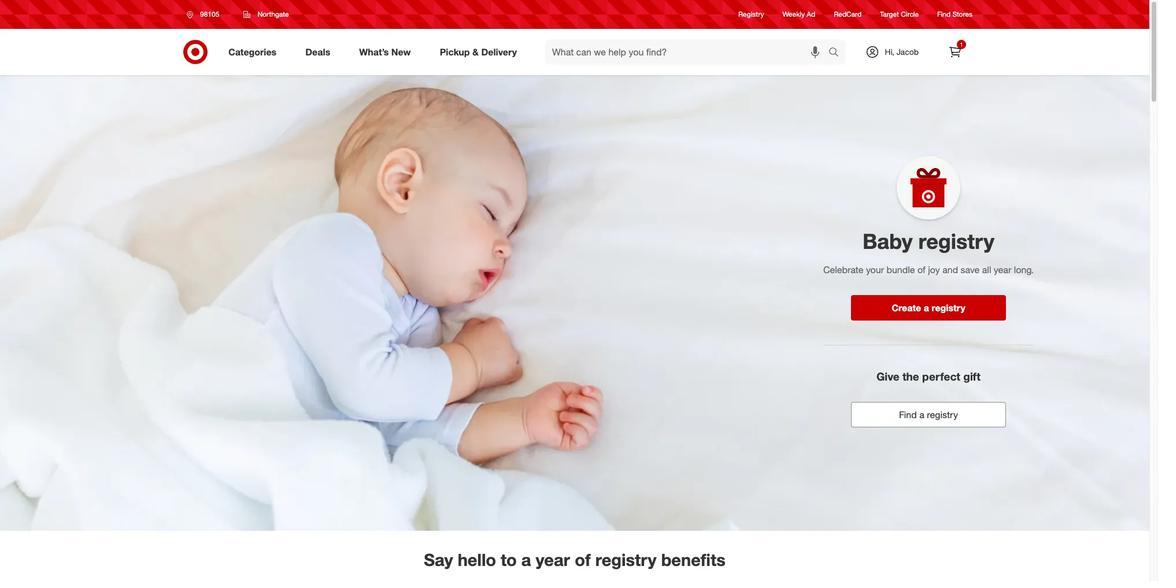 Task type: describe. For each thing, give the bounding box(es) containing it.
and
[[942, 264, 958, 276]]

stores
[[952, 10, 972, 19]]

deals link
[[296, 39, 345, 65]]

weekly
[[783, 10, 805, 19]]

weekly ad link
[[783, 9, 815, 19]]

find stores
[[937, 10, 972, 19]]

target
[[880, 10, 899, 19]]

save
[[961, 264, 980, 276]]

a for create
[[924, 302, 929, 314]]

create a registry link
[[851, 295, 1006, 321]]

ad
[[807, 10, 815, 19]]

long.
[[1014, 264, 1034, 276]]

northgate button
[[236, 4, 296, 25]]

pickup
[[440, 46, 470, 58]]

What can we help you find? suggestions appear below search field
[[545, 39, 831, 65]]

northgate
[[257, 10, 289, 19]]

baby registry
[[863, 229, 994, 254]]

hi,
[[885, 47, 894, 57]]

weekly ad
[[783, 10, 815, 19]]

what's
[[359, 46, 389, 58]]

categories
[[228, 46, 276, 58]]

bundle
[[887, 264, 915, 276]]

target circle
[[880, 10, 919, 19]]

deals
[[305, 46, 330, 58]]

jacob
[[897, 47, 919, 57]]

what's new link
[[349, 39, 425, 65]]

baby
[[863, 229, 913, 254]]

1
[[960, 41, 963, 48]]

sleeping baby in a light blue onesie image
[[0, 75, 1149, 531]]

98105
[[200, 10, 219, 19]]

create a registry button
[[851, 295, 1006, 321]]

hi, jacob
[[885, 47, 919, 57]]

new
[[391, 46, 411, 58]]

98105 button
[[179, 4, 231, 25]]

celebrate
[[823, 264, 863, 276]]

0 horizontal spatial year
[[536, 550, 570, 571]]

your
[[866, 264, 884, 276]]

registry inside 'button'
[[927, 409, 958, 421]]



Task type: locate. For each thing, give the bounding box(es) containing it.
gift
[[963, 370, 981, 383]]

all
[[982, 264, 991, 276]]

find down the
[[899, 409, 917, 421]]

year
[[994, 264, 1011, 276], [536, 550, 570, 571]]

of
[[918, 264, 926, 276], [575, 550, 591, 571]]

1 horizontal spatial year
[[994, 264, 1011, 276]]

redcard link
[[834, 9, 861, 19]]

find for find a registry
[[899, 409, 917, 421]]

1 horizontal spatial find
[[937, 10, 951, 19]]

redcard
[[834, 10, 861, 19]]

to
[[501, 550, 517, 571]]

a inside 'button'
[[919, 409, 924, 421]]

give
[[876, 370, 899, 383]]

create a registry
[[892, 302, 965, 314]]

pickup & delivery
[[440, 46, 517, 58]]

0 vertical spatial find
[[937, 10, 951, 19]]

1 vertical spatial year
[[536, 550, 570, 571]]

a right create
[[924, 302, 929, 314]]

hello
[[458, 550, 496, 571]]

0 horizontal spatial of
[[575, 550, 591, 571]]

search
[[823, 47, 851, 59]]

say
[[424, 550, 453, 571]]

0 vertical spatial a
[[924, 302, 929, 314]]

0 horizontal spatial find
[[899, 409, 917, 421]]

pickup & delivery link
[[430, 39, 531, 65]]

a for find
[[919, 409, 924, 421]]

registry
[[918, 229, 994, 254], [932, 302, 965, 314], [927, 409, 958, 421], [595, 550, 657, 571]]

target circle link
[[880, 9, 919, 19]]

search button
[[823, 39, 851, 67]]

find
[[937, 10, 951, 19], [899, 409, 917, 421]]

celebrate your bundle of joy and save all year long.
[[823, 264, 1034, 276]]

find left stores
[[937, 10, 951, 19]]

year right all on the top right of the page
[[994, 264, 1011, 276]]

registry inside button
[[932, 302, 965, 314]]

the
[[902, 370, 919, 383]]

0 vertical spatial year
[[994, 264, 1011, 276]]

find stores link
[[937, 9, 972, 19]]

0 vertical spatial of
[[918, 264, 926, 276]]

create
[[892, 302, 921, 314]]

1 vertical spatial find
[[899, 409, 917, 421]]

circle
[[901, 10, 919, 19]]

1 link
[[942, 39, 968, 65]]

1 horizontal spatial of
[[918, 264, 926, 276]]

a down give the perfect gift
[[919, 409, 924, 421]]

find a registry button
[[851, 402, 1006, 428]]

say hello to a year of registry benefits
[[424, 550, 725, 571]]

find inside 'link'
[[937, 10, 951, 19]]

find for find stores
[[937, 10, 951, 19]]

a inside button
[[924, 302, 929, 314]]

1 vertical spatial of
[[575, 550, 591, 571]]

delivery
[[481, 46, 517, 58]]

find inside 'button'
[[899, 409, 917, 421]]

what's new
[[359, 46, 411, 58]]

perfect
[[922, 370, 960, 383]]

categories link
[[219, 39, 291, 65]]

benefits
[[661, 550, 725, 571]]

give the perfect gift
[[876, 370, 981, 383]]

year right to
[[536, 550, 570, 571]]

a right to
[[521, 550, 531, 571]]

joy
[[928, 264, 940, 276]]

1 vertical spatial a
[[919, 409, 924, 421]]

a
[[924, 302, 929, 314], [919, 409, 924, 421], [521, 550, 531, 571]]

registry link
[[738, 9, 764, 19]]

find a registry
[[899, 409, 958, 421]]

2 vertical spatial a
[[521, 550, 531, 571]]

registry
[[738, 10, 764, 19]]

&
[[472, 46, 479, 58]]



Task type: vqa. For each thing, say whether or not it's contained in the screenshot.
Red at the bottom right
no



